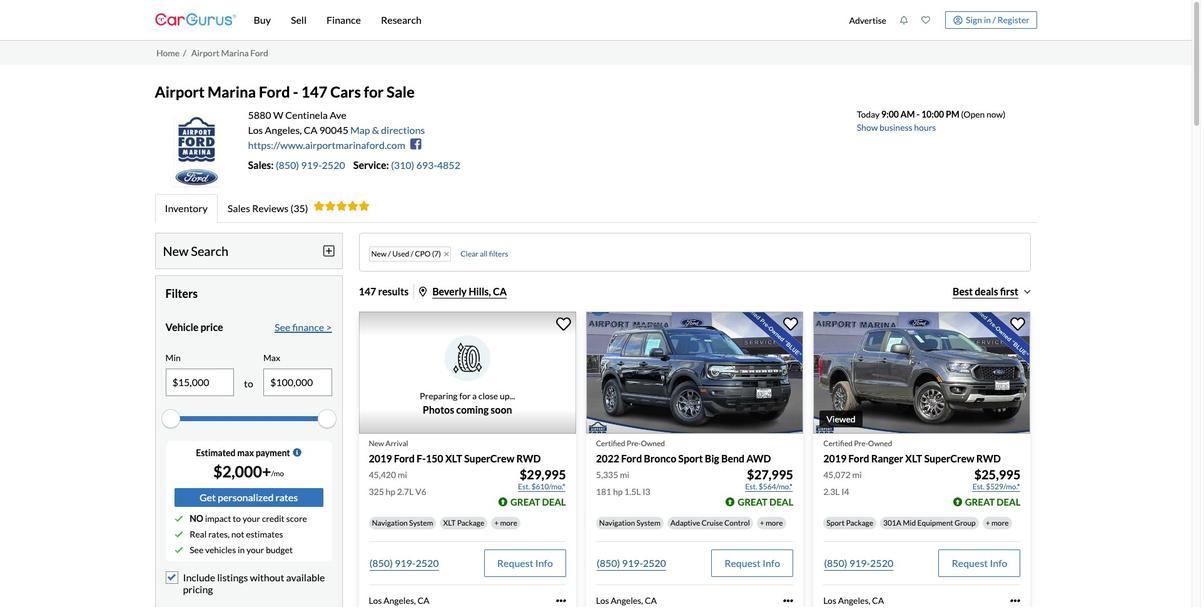 Task type: describe. For each thing, give the bounding box(es) containing it.
clear
[[461, 249, 479, 259]]

/ inside sign in / register link
[[993, 14, 996, 25]]

clear all filters
[[461, 249, 508, 259]]

airport marina ford logo image
[[155, 108, 239, 188]]

angeles, for $27,995
[[611, 595, 643, 606]]

adaptive cruise control
[[671, 518, 750, 528]]

/ left cpo
[[411, 249, 414, 259]]

sales reviews (35)
[[228, 202, 308, 214]]

2520 for $27,995
[[643, 557, 666, 569]]

not
[[231, 529, 244, 539]]

sales:
[[248, 159, 274, 171]]

info circle image
[[293, 448, 301, 457]]

map marker alt image
[[419, 287, 427, 297]]

0 vertical spatial airport
[[191, 47, 220, 58]]

vehicle price
[[166, 321, 223, 333]]

ford for 2022
[[621, 453, 642, 464]]

filters
[[489, 249, 508, 259]]

see for see vehicles in your budget
[[190, 544, 204, 555]]

$529/mo.*
[[986, 482, 1020, 491]]

los for $29,995
[[369, 595, 382, 606]]

5880
[[248, 109, 271, 121]]

(310) 693-4852 link
[[391, 159, 461, 171]]

research button
[[371, 0, 432, 40]]

+ for $29,995
[[494, 518, 499, 528]]

(850) 919-2520 button for $29,995
[[369, 550, 440, 577]]

package for xlt package
[[457, 518, 484, 528]]

vehicles
[[205, 544, 236, 555]]

bend
[[722, 453, 745, 464]]

+ more for $29,995
[[494, 518, 518, 528]]

est. $610/mo.* button
[[518, 481, 566, 493]]

available
[[286, 571, 325, 583]]

f-
[[417, 453, 426, 464]]

/ right home
[[183, 47, 186, 58]]

1 check image from the top
[[174, 514, 183, 523]]

hours
[[914, 122, 936, 133]]

beverly hills, ca
[[432, 285, 507, 297]]

(850) 919-2520 for $29,995
[[370, 557, 439, 569]]

xlt package
[[443, 518, 484, 528]]

finance button
[[317, 0, 371, 40]]

request info button for $29,995
[[484, 550, 566, 577]]

vehicle
[[166, 321, 199, 333]]

deal for $27,995
[[770, 496, 794, 508]]

impact
[[205, 513, 231, 524]]

45,420
[[369, 470, 396, 480]]

5,335 mi 181 hp 1.5l i3
[[596, 470, 651, 497]]

plus square image
[[324, 245, 334, 257]]

/ left used
[[388, 249, 391, 259]]

301a mid equipment group
[[884, 518, 976, 528]]

bronco
[[644, 453, 677, 464]]

supercrew for $29,995
[[464, 453, 515, 464]]

Max text field
[[264, 369, 331, 395]]

cpo
[[415, 249, 431, 259]]

control
[[725, 518, 750, 528]]

$25,995 est. $529/mo.*
[[973, 467, 1021, 491]]

2520 for $25,995
[[870, 557, 894, 569]]

sell
[[291, 14, 307, 26]]

check image for real rates, not estimates
[[174, 530, 183, 539]]

los angeles, ca for $27,995
[[596, 595, 657, 606]]

2 star image from the left
[[324, 201, 336, 211]]

1 star image from the left
[[313, 201, 324, 211]]

est. for $29,995
[[518, 482, 530, 491]]

3 star image from the left
[[336, 201, 347, 211]]

navigation system for $29,995
[[372, 518, 433, 528]]

show business hours button
[[857, 122, 936, 133]]

xlt for $29,995
[[445, 453, 462, 464]]

certified pre-owned 2019 ford ranger xlt supercrew rwd
[[824, 439, 1001, 464]]

without
[[250, 571, 284, 583]]

shadow black 2022 ford bronco sport big bend awd suv / crossover all-wheel drive 8-speed automatic image
[[586, 312, 804, 434]]

no impact to your credit score
[[190, 513, 307, 524]]

$29,995 est. $610/mo.*
[[518, 467, 566, 491]]

ca for $25,995
[[872, 595, 884, 606]]

est. $529/mo.* button
[[972, 481, 1021, 493]]

home link
[[156, 47, 180, 58]]

(850) 919-2520 for $27,995
[[597, 557, 666, 569]]

(850) for $25,995
[[824, 557, 848, 569]]

service: (310) 693-4852
[[353, 159, 461, 171]]

request info for $29,995
[[497, 557, 553, 569]]

clear all filters button
[[461, 249, 508, 259]]

for
[[364, 83, 384, 101]]

(850) for $29,995
[[370, 557, 393, 569]]

more for $27,995
[[766, 518, 783, 528]]

real rates, not estimates
[[190, 529, 283, 539]]

request info button for $27,995
[[712, 550, 794, 577]]

5880 w centinela ave los angeles, ca 90045 map & directions
[[248, 109, 425, 136]]

1 horizontal spatial 147
[[359, 285, 376, 297]]

cargurus logo homepage link link
[[155, 2, 236, 38]]

request for $27,995
[[725, 557, 761, 569]]

1 vertical spatial marina
[[208, 83, 256, 101]]

919- for $27,995
[[622, 557, 643, 569]]

>
[[326, 321, 332, 333]]

map
[[350, 124, 370, 136]]

4852
[[437, 159, 461, 171]]

see finance >
[[275, 321, 332, 333]]

301a
[[884, 518, 902, 528]]

include listings without available pricing
[[183, 571, 325, 595]]

more for $29,995
[[500, 518, 518, 528]]

owned for $27,995
[[641, 439, 665, 448]]

ca for $29,995
[[418, 595, 430, 606]]

sales: (850) 919-2520
[[248, 159, 345, 171]]

max
[[237, 447, 254, 458]]

+ for $27,995
[[760, 518, 765, 528]]

buy
[[254, 14, 271, 26]]

see for see finance >
[[275, 321, 290, 333]]

service:
[[353, 159, 389, 171]]

great deal for $25,995
[[965, 496, 1021, 508]]

viewed
[[827, 414, 856, 424]]

get
[[200, 491, 216, 503]]

sport package
[[827, 518, 874, 528]]

great deal for $29,995
[[511, 496, 566, 508]]

181
[[596, 486, 612, 497]]

ford up w
[[259, 83, 290, 101]]

(850) 919-2520 for $25,995
[[824, 557, 894, 569]]

ca for $27,995
[[645, 595, 657, 606]]

rates
[[276, 491, 298, 503]]

los angeles, ca for $29,995
[[369, 595, 430, 606]]

new arrival 2019 ford f-150 xlt supercrew rwd
[[369, 439, 541, 464]]

saved cars image
[[922, 16, 930, 24]]

- for 10:00
[[917, 109, 920, 119]]

home / airport marina ford
[[156, 47, 268, 58]]

2022
[[596, 453, 619, 464]]

0 horizontal spatial 147
[[301, 83, 327, 101]]

(open
[[961, 109, 985, 119]]

Min text field
[[166, 369, 233, 395]]

user icon image
[[954, 15, 963, 25]]

est. $564/mo.* button
[[745, 481, 794, 493]]

est. for $27,995
[[746, 482, 758, 491]]

2520 for $29,995
[[416, 557, 439, 569]]

los angeles, ca for $25,995
[[824, 595, 884, 606]]

supercrew for $25,995
[[925, 453, 975, 464]]

request for $25,995
[[952, 557, 988, 569]]

new inside new arrival 2019 ford f-150 xlt supercrew rwd
[[369, 439, 384, 448]]

map & directions link
[[350, 124, 425, 136]]

- for 147
[[293, 83, 298, 101]]

sign in / register menu item
[[937, 11, 1037, 29]]

45,072
[[824, 470, 851, 480]]

vehicle photo unavailable image
[[359, 312, 576, 434]]

45,420 mi 325 hp 2.7l v6
[[369, 470, 426, 497]]

payment
[[256, 447, 290, 458]]

navigation system for $27,995
[[599, 518, 661, 528]]

mi for $29,995
[[398, 470, 407, 480]]

system for $27,995
[[637, 518, 661, 528]]

est. for $25,995
[[973, 482, 985, 491]]

new search
[[163, 243, 228, 258]]

big
[[705, 453, 720, 464]]

used
[[392, 249, 409, 259]]

system for $29,995
[[409, 518, 433, 528]]

cars
[[330, 83, 361, 101]]

v6
[[415, 486, 426, 497]]



Task type: vqa. For each thing, say whether or not it's contained in the screenshot.
'Trims & specs (11)'
no



Task type: locate. For each thing, give the bounding box(es) containing it.
times image
[[444, 250, 449, 258]]

i3
[[643, 486, 651, 497]]

your for budget
[[247, 544, 264, 555]]

1 more from the left
[[500, 518, 518, 528]]

1 vertical spatial see
[[190, 544, 204, 555]]

mi for $25,995
[[853, 470, 862, 480]]

navigation for $27,995
[[599, 518, 635, 528]]

hp right 325
[[386, 486, 396, 497]]

ca inside 5880 w centinela ave los angeles, ca 90045 map & directions
[[304, 124, 318, 136]]

1 horizontal spatial (850) 919-2520
[[597, 557, 666, 569]]

0 horizontal spatial package
[[457, 518, 484, 528]]

2 los angeles, ca from the left
[[596, 595, 657, 606]]

1 horizontal spatial deal
[[770, 496, 794, 508]]

package for sport package
[[846, 518, 874, 528]]

rates,
[[208, 529, 230, 539]]

$27,995 est. $564/mo.*
[[746, 467, 794, 491]]

2 (850) 919-2520 from the left
[[597, 557, 666, 569]]

personalized
[[218, 491, 274, 503]]

1 horizontal spatial supercrew
[[925, 453, 975, 464]]

hp inside 45,420 mi 325 hp 2.7l v6
[[386, 486, 396, 497]]

beverly
[[432, 285, 467, 297]]

2 great deal from the left
[[738, 496, 794, 508]]

see
[[275, 321, 290, 333], [190, 544, 204, 555]]

2 horizontal spatial more
[[992, 518, 1009, 528]]

1 horizontal spatial + more
[[760, 518, 783, 528]]

see down real
[[190, 544, 204, 555]]

i4
[[842, 486, 850, 497]]

1 request info button from the left
[[484, 550, 566, 577]]

3 info from the left
[[990, 557, 1008, 569]]

ford for 2019
[[849, 453, 870, 464]]

sign
[[966, 14, 982, 25]]

see vehicles in your budget
[[190, 544, 293, 555]]

inventory tab
[[155, 194, 218, 223]]

ford down buy popup button
[[250, 47, 268, 58]]

great deal
[[511, 496, 566, 508], [738, 496, 794, 508], [965, 496, 1021, 508]]

pre- for $27,995
[[627, 439, 641, 448]]

request info for $25,995
[[952, 557, 1008, 569]]

navigation for $29,995
[[372, 518, 408, 528]]

3 (850) 919-2520 button from the left
[[824, 550, 894, 577]]

great for $29,995
[[511, 496, 540, 508]]

2 request from the left
[[725, 557, 761, 569]]

919- for $29,995
[[395, 557, 416, 569]]

2 great from the left
[[738, 496, 768, 508]]

1 horizontal spatial to
[[244, 377, 253, 389]]

0 horizontal spatial pre-
[[627, 439, 641, 448]]

1.5l
[[625, 486, 641, 497]]

2 horizontal spatial (850) 919-2520 button
[[824, 550, 894, 577]]

certified for $27,995
[[596, 439, 626, 448]]

0 horizontal spatial certified
[[596, 439, 626, 448]]

0 horizontal spatial great
[[511, 496, 540, 508]]

0 horizontal spatial navigation
[[372, 518, 408, 528]]

0 vertical spatial -
[[293, 83, 298, 101]]

3 check image from the top
[[174, 545, 183, 554]]

request info for $27,995
[[725, 557, 780, 569]]

check image up include
[[174, 545, 183, 554]]

pre- for $25,995
[[854, 439, 868, 448]]

ford down arrival
[[394, 453, 415, 464]]

3 request info from the left
[[952, 557, 1008, 569]]

rwd up $29,995
[[516, 453, 541, 464]]

+ right xlt package
[[494, 518, 499, 528]]

am
[[901, 109, 915, 119]]

1 request info from the left
[[497, 557, 553, 569]]

1 (850) 919-2520 button from the left
[[369, 550, 440, 577]]

5 star image from the left
[[358, 201, 370, 211]]

1 horizontal spatial rwd
[[977, 453, 1001, 464]]

airport down cargurus logo homepage link link
[[191, 47, 220, 58]]

0 horizontal spatial sport
[[679, 453, 703, 464]]

certified up 2022
[[596, 439, 626, 448]]

great deal down est. $610/mo.* button at the left
[[511, 496, 566, 508]]

rwd for $29,995
[[516, 453, 541, 464]]

no
[[190, 513, 203, 524]]

advertise link
[[843, 3, 893, 38]]

0 horizontal spatial rwd
[[516, 453, 541, 464]]

pre- inside certified pre-owned 2019 ford ranger xlt supercrew rwd
[[854, 439, 868, 448]]

navigation down 325
[[372, 518, 408, 528]]

+
[[494, 518, 499, 528], [760, 518, 765, 528], [986, 518, 990, 528]]

marina up 5880
[[208, 83, 256, 101]]

owned
[[641, 439, 665, 448], [868, 439, 893, 448]]

1 request from the left
[[497, 557, 534, 569]]

2 package from the left
[[846, 518, 874, 528]]

request info button down group
[[939, 550, 1021, 577]]

0 horizontal spatial ellipsis h image
[[784, 596, 794, 606]]

2 supercrew from the left
[[925, 453, 975, 464]]

great for $25,995
[[965, 496, 995, 508]]

1 horizontal spatial see
[[275, 321, 290, 333]]

arrival
[[386, 439, 408, 448]]

adaptive
[[671, 518, 700, 528]]

2 horizontal spatial los angeles, ca
[[824, 595, 884, 606]]

2 deal from the left
[[770, 496, 794, 508]]

great for $27,995
[[738, 496, 768, 508]]

hp right '181'
[[613, 486, 623, 497]]

tab list containing inventory
[[155, 194, 1037, 223]]

3 request info button from the left
[[939, 550, 1021, 577]]

to left max text box
[[244, 377, 253, 389]]

0 vertical spatial sport
[[679, 453, 703, 464]]

rwd inside certified pre-owned 2019 ford ranger xlt supercrew rwd
[[977, 453, 1001, 464]]

1 vertical spatial your
[[247, 544, 264, 555]]

new search button
[[163, 233, 334, 268]]

0 horizontal spatial request info
[[497, 557, 553, 569]]

2 system from the left
[[637, 518, 661, 528]]

0 horizontal spatial to
[[233, 513, 241, 524]]

1 est. from the left
[[518, 482, 530, 491]]

hp inside 5,335 mi 181 hp 1.5l i3
[[613, 486, 623, 497]]

results
[[378, 285, 409, 297]]

919- for $25,995
[[850, 557, 871, 569]]

0 horizontal spatial supercrew
[[464, 453, 515, 464]]

1 horizontal spatial navigation system
[[599, 518, 661, 528]]

- inside today 9:00 am - 10:00 pm (open now) show business hours
[[917, 109, 920, 119]]

estimates
[[246, 529, 283, 539]]

owned up bronco
[[641, 439, 665, 448]]

info for $29,995
[[535, 557, 553, 569]]

3 + from the left
[[986, 518, 990, 528]]

hp for $29,995
[[386, 486, 396, 497]]

$29,995
[[520, 467, 566, 482]]

your for credit
[[243, 513, 260, 524]]

los inside 5880 w centinela ave los angeles, ca 90045 map & directions
[[248, 124, 263, 136]]

filters
[[166, 287, 198, 300]]

pre- up 5,335 mi 181 hp 1.5l i3
[[627, 439, 641, 448]]

1 horizontal spatial more
[[766, 518, 783, 528]]

xlt inside certified pre-owned 2019 ford ranger xlt supercrew rwd
[[906, 453, 923, 464]]

147 results
[[359, 285, 409, 297]]

angeles, inside 5880 w centinela ave los angeles, ca 90045 map & directions
[[265, 124, 302, 136]]

1 vertical spatial sport
[[827, 518, 845, 528]]

1 horizontal spatial mi
[[620, 470, 630, 480]]

angeles, for $25,995
[[838, 595, 871, 606]]

1 horizontal spatial owned
[[868, 439, 893, 448]]

0 vertical spatial see
[[275, 321, 290, 333]]

system down v6
[[409, 518, 433, 528]]

today 9:00 am - 10:00 pm (open now) show business hours
[[857, 109, 1006, 133]]

2019 up the 45,072
[[824, 453, 847, 464]]

more for $25,995
[[992, 518, 1009, 528]]

1 supercrew from the left
[[464, 453, 515, 464]]

1 horizontal spatial sport
[[827, 518, 845, 528]]

0 horizontal spatial info
[[535, 557, 553, 569]]

all
[[480, 249, 488, 259]]

3 est. from the left
[[973, 482, 985, 491]]

1 horizontal spatial request
[[725, 557, 761, 569]]

&
[[372, 124, 379, 136]]

1 vertical spatial 147
[[359, 285, 376, 297]]

navigation system down 1.5l
[[599, 518, 661, 528]]

check image
[[174, 514, 183, 523], [174, 530, 183, 539], [174, 545, 183, 554]]

owned up ranger
[[868, 439, 893, 448]]

ford inside certified pre-owned 2022 ford bronco sport big bend awd
[[621, 453, 642, 464]]

request info button up ellipsis h icon
[[484, 550, 566, 577]]

$27,995
[[747, 467, 794, 482]]

2 navigation from the left
[[599, 518, 635, 528]]

certified
[[596, 439, 626, 448], [824, 439, 853, 448]]

beverly hills, ca button
[[419, 285, 507, 297]]

rwd inside new arrival 2019 ford f-150 xlt supercrew rwd
[[516, 453, 541, 464]]

0 horizontal spatial request info button
[[484, 550, 566, 577]]

info for $25,995
[[990, 557, 1008, 569]]

min
[[166, 352, 181, 363]]

1 los angeles, ca from the left
[[369, 595, 430, 606]]

ca
[[304, 124, 318, 136], [493, 285, 507, 297], [418, 595, 430, 606], [645, 595, 657, 606], [872, 595, 884, 606]]

request info button down the control
[[712, 550, 794, 577]]

open notifications image
[[900, 16, 909, 24]]

deal down $564/mo.*
[[770, 496, 794, 508]]

in right sign
[[984, 14, 991, 25]]

check image left real
[[174, 530, 183, 539]]

0 vertical spatial 147
[[301, 83, 327, 101]]

deal for $25,995
[[997, 496, 1021, 508]]

3 great from the left
[[965, 496, 995, 508]]

great deal down est. $564/mo.* button
[[738, 496, 794, 508]]

owned inside certified pre-owned 2019 ford ranger xlt supercrew rwd
[[868, 439, 893, 448]]

ford right 2022
[[621, 453, 642, 464]]

sport inside certified pre-owned 2022 ford bronco sport big bend awd
[[679, 453, 703, 464]]

see finance > link
[[275, 320, 332, 335]]

2019 up 45,420
[[369, 453, 392, 464]]

2019 inside certified pre-owned 2019 ford ranger xlt supercrew rwd
[[824, 453, 847, 464]]

2 horizontal spatial +
[[986, 518, 990, 528]]

0 horizontal spatial est.
[[518, 482, 530, 491]]

est. left $610/mo.*
[[518, 482, 530, 491]]

ellipsis h image for $25,995
[[1011, 596, 1021, 606]]

0 horizontal spatial navigation system
[[372, 518, 433, 528]]

0 horizontal spatial los angeles, ca
[[369, 595, 430, 606]]

new left used
[[371, 249, 387, 259]]

score
[[286, 513, 307, 524]]

0 horizontal spatial see
[[190, 544, 204, 555]]

in down not
[[238, 544, 245, 555]]

3 more from the left
[[992, 518, 1009, 528]]

-
[[293, 83, 298, 101], [917, 109, 920, 119]]

2 more from the left
[[766, 518, 783, 528]]

to up real rates, not estimates
[[233, 513, 241, 524]]

centinela
[[285, 109, 328, 121]]

1 horizontal spatial est.
[[746, 482, 758, 491]]

mi inside 45,072 mi 2.3l i4
[[853, 470, 862, 480]]

hp
[[386, 486, 396, 497], [613, 486, 623, 497]]

1 vertical spatial airport
[[155, 83, 205, 101]]

ranger
[[871, 453, 904, 464]]

w
[[273, 109, 283, 121]]

request info
[[497, 557, 553, 569], [725, 557, 780, 569], [952, 557, 1008, 569]]

mid
[[903, 518, 916, 528]]

system down 'i3'
[[637, 518, 661, 528]]

0 horizontal spatial deal
[[542, 496, 566, 508]]

1 (850) 919-2520 from the left
[[370, 557, 439, 569]]

rwd up $25,995
[[977, 453, 1001, 464]]

2 horizontal spatial great
[[965, 496, 995, 508]]

2 + more from the left
[[760, 518, 783, 528]]

2 horizontal spatial info
[[990, 557, 1008, 569]]

los for $27,995
[[596, 595, 609, 606]]

2 2019 from the left
[[824, 453, 847, 464]]

tab list
[[155, 194, 1037, 223]]

2 (850) 919-2520 button from the left
[[596, 550, 667, 577]]

3 mi from the left
[[853, 470, 862, 480]]

2 horizontal spatial request info
[[952, 557, 1008, 569]]

(850) for $27,995
[[597, 557, 620, 569]]

menu bar containing buy
[[236, 0, 843, 40]]

+ more for $25,995
[[986, 518, 1009, 528]]

deal for $29,995
[[542, 496, 566, 508]]

deal down $610/mo.*
[[542, 496, 566, 508]]

1 pre- from the left
[[627, 439, 641, 448]]

show
[[857, 122, 878, 133]]

menu
[[843, 3, 1037, 38]]

menu containing sign in / register
[[843, 3, 1037, 38]]

2 info from the left
[[763, 557, 780, 569]]

price
[[201, 321, 223, 333]]

mi for $27,995
[[620, 470, 630, 480]]

see left finance
[[275, 321, 290, 333]]

0 vertical spatial marina
[[221, 47, 249, 58]]

3 great deal from the left
[[965, 496, 1021, 508]]

buy button
[[244, 0, 281, 40]]

1 + more from the left
[[494, 518, 518, 528]]

1 vertical spatial -
[[917, 109, 920, 119]]

more right group
[[992, 518, 1009, 528]]

xlt
[[445, 453, 462, 464], [906, 453, 923, 464], [443, 518, 456, 528]]

1 owned from the left
[[641, 439, 665, 448]]

navigation system down 2.7l
[[372, 518, 433, 528]]

(850)
[[276, 159, 299, 171], [370, 557, 393, 569], [597, 557, 620, 569], [824, 557, 848, 569]]

in inside menu item
[[984, 14, 991, 25]]

ford
[[250, 47, 268, 58], [259, 83, 290, 101], [394, 453, 415, 464], [621, 453, 642, 464], [849, 453, 870, 464]]

navigation down '181'
[[599, 518, 635, 528]]

1 horizontal spatial 2019
[[824, 453, 847, 464]]

1 navigation system from the left
[[372, 518, 433, 528]]

new inside new / used / cpo (7) button
[[371, 249, 387, 259]]

pm
[[946, 109, 960, 119]]

2520
[[322, 159, 345, 171], [416, 557, 439, 569], [643, 557, 666, 569], [870, 557, 894, 569]]

5,335
[[596, 470, 618, 480]]

check image for see vehicles in your budget
[[174, 545, 183, 554]]

1 horizontal spatial los angeles, ca
[[596, 595, 657, 606]]

great down est. $610/mo.* button at the left
[[511, 496, 540, 508]]

1 horizontal spatial pre-
[[854, 439, 868, 448]]

0 vertical spatial in
[[984, 14, 991, 25]]

2 horizontal spatial + more
[[986, 518, 1009, 528]]

1 certified from the left
[[596, 439, 626, 448]]

pre- down viewed
[[854, 439, 868, 448]]

(35)
[[291, 202, 308, 214]]

mi right the 45,072
[[853, 470, 862, 480]]

1 rwd from the left
[[516, 453, 541, 464]]

your down estimates
[[247, 544, 264, 555]]

1 horizontal spatial great deal
[[738, 496, 794, 508]]

2 hp from the left
[[613, 486, 623, 497]]

2019 inside new arrival 2019 ford f-150 xlt supercrew rwd
[[369, 453, 392, 464]]

2 check image from the top
[[174, 530, 183, 539]]

1 hp from the left
[[386, 486, 396, 497]]

1 mi from the left
[[398, 470, 407, 480]]

2 + from the left
[[760, 518, 765, 528]]

sale
[[387, 83, 415, 101]]

1 system from the left
[[409, 518, 433, 528]]

(850) 919-2520 button for $25,995
[[824, 550, 894, 577]]

1 horizontal spatial (850) 919-2520 button
[[596, 550, 667, 577]]

include
[[183, 571, 215, 583]]

(850) 919-2520
[[370, 557, 439, 569], [597, 557, 666, 569], [824, 557, 894, 569]]

new left arrival
[[369, 439, 384, 448]]

new left search
[[163, 243, 189, 258]]

3 (850) 919-2520 from the left
[[824, 557, 894, 569]]

great deal down est. $529/mo.* "button"
[[965, 496, 1021, 508]]

2 ellipsis h image from the left
[[1011, 596, 1021, 606]]

angeles, for $29,995
[[384, 595, 416, 606]]

finance
[[292, 321, 324, 333]]

great down est. $529/mo.* "button"
[[965, 496, 995, 508]]

hp for $27,995
[[613, 486, 623, 497]]

(850) 919-2520 button for $27,995
[[596, 550, 667, 577]]

2 pre- from the left
[[854, 439, 868, 448]]

/ left register
[[993, 14, 996, 25]]

xlt inside new arrival 2019 ford f-150 xlt supercrew rwd
[[445, 453, 462, 464]]

ellipsis h image
[[556, 596, 566, 606]]

star image
[[313, 201, 324, 211], [324, 201, 336, 211], [336, 201, 347, 211], [347, 201, 358, 211], [358, 201, 370, 211]]

new for new search
[[163, 243, 189, 258]]

3 deal from the left
[[997, 496, 1021, 508]]

certified inside certified pre-owned 2022 ford bronco sport big bend awd
[[596, 439, 626, 448]]

1 horizontal spatial -
[[917, 109, 920, 119]]

2 certified from the left
[[824, 439, 853, 448]]

(7)
[[432, 249, 441, 259]]

0 horizontal spatial +
[[494, 518, 499, 528]]

2 rwd from the left
[[977, 453, 1001, 464]]

advertise
[[849, 15, 887, 25]]

supercrew inside certified pre-owned 2019 ford ranger xlt supercrew rwd
[[925, 453, 975, 464]]

2.3l
[[824, 486, 840, 497]]

2 horizontal spatial mi
[[853, 470, 862, 480]]

facebook - airport marina ford image
[[410, 138, 421, 150]]

1 horizontal spatial info
[[763, 557, 780, 569]]

0 horizontal spatial + more
[[494, 518, 518, 528]]

mi right 5,335
[[620, 470, 630, 480]]

los for $25,995
[[824, 595, 837, 606]]

1 horizontal spatial system
[[637, 518, 661, 528]]

+ more right the control
[[760, 518, 783, 528]]

0 horizontal spatial system
[[409, 518, 433, 528]]

ford inside new arrival 2019 ford f-150 xlt supercrew rwd
[[394, 453, 415, 464]]

2 request info button from the left
[[712, 550, 794, 577]]

2 est. from the left
[[746, 482, 758, 491]]

est. left $564/mo.*
[[746, 482, 758, 491]]

2 horizontal spatial request info button
[[939, 550, 1021, 577]]

1 horizontal spatial hp
[[613, 486, 623, 497]]

more right xlt package
[[500, 518, 518, 528]]

1 package from the left
[[457, 518, 484, 528]]

your up estimates
[[243, 513, 260, 524]]

1 vertical spatial to
[[233, 513, 241, 524]]

0 horizontal spatial (850) 919-2520 button
[[369, 550, 440, 577]]

2 owned from the left
[[868, 439, 893, 448]]

- right am
[[917, 109, 920, 119]]

1 great deal from the left
[[511, 496, 566, 508]]

get personalized rates button
[[174, 488, 323, 507]]

est. left $529/mo.*
[[973, 482, 985, 491]]

certified inside certified pre-owned 2019 ford ranger xlt supercrew rwd
[[824, 439, 853, 448]]

sport left the "big"
[[679, 453, 703, 464]]

150
[[426, 453, 443, 464]]

1 horizontal spatial certified
[[824, 439, 853, 448]]

menu bar
[[236, 0, 843, 40]]

+ more right xlt package
[[494, 518, 518, 528]]

1 vertical spatial check image
[[174, 530, 183, 539]]

0 horizontal spatial mi
[[398, 470, 407, 480]]

2 horizontal spatial great deal
[[965, 496, 1021, 508]]

2 navigation system from the left
[[599, 518, 661, 528]]

1 + from the left
[[494, 518, 499, 528]]

pre- inside certified pre-owned 2022 ford bronco sport big bend awd
[[627, 439, 641, 448]]

certified down viewed
[[824, 439, 853, 448]]

ford for marina
[[250, 47, 268, 58]]

693-
[[416, 159, 437, 171]]

est.
[[518, 482, 530, 491], [746, 482, 758, 491], [973, 482, 985, 491]]

cargurus logo homepage link image
[[155, 2, 236, 38]]

0 horizontal spatial request
[[497, 557, 534, 569]]

ellipsis h image for $27,995
[[784, 596, 794, 606]]

check image left no
[[174, 514, 183, 523]]

2 request info from the left
[[725, 557, 780, 569]]

reviews
[[252, 202, 289, 214]]

1 ellipsis h image from the left
[[784, 596, 794, 606]]

1 horizontal spatial in
[[984, 14, 991, 25]]

great deal for $27,995
[[738, 496, 794, 508]]

1 horizontal spatial navigation
[[599, 518, 635, 528]]

home
[[156, 47, 180, 58]]

ford inside certified pre-owned 2019 ford ranger xlt supercrew rwd
[[849, 453, 870, 464]]

ellipsis h image
[[784, 596, 794, 606], [1011, 596, 1021, 606]]

1 great from the left
[[511, 496, 540, 508]]

2 horizontal spatial request
[[952, 557, 988, 569]]

supercrew right '150'
[[464, 453, 515, 464]]

mi inside 45,420 mi 325 hp 2.7l v6
[[398, 470, 407, 480]]

info for $27,995
[[763, 557, 780, 569]]

supercrew up $25,995
[[925, 453, 975, 464]]

0 horizontal spatial (850) 919-2520
[[370, 557, 439, 569]]

$610/mo.*
[[532, 482, 566, 491]]

+ more for $27,995
[[760, 518, 783, 528]]

4 star image from the left
[[347, 201, 358, 211]]

mi inside 5,335 mi 181 hp 1.5l i3
[[620, 470, 630, 480]]

airport down home link
[[155, 83, 205, 101]]

1 horizontal spatial ellipsis h image
[[1011, 596, 1021, 606]]

+ right group
[[986, 518, 990, 528]]

147 up centinela
[[301, 83, 327, 101]]

ford up the 45,072
[[849, 453, 870, 464]]

147 left results
[[359, 285, 376, 297]]

2.7l
[[397, 486, 414, 497]]

+ right the control
[[760, 518, 765, 528]]

(850) 919-2520 link
[[276, 159, 353, 171]]

new inside new search dropdown button
[[163, 243, 189, 258]]

3 request from the left
[[952, 557, 988, 569]]

owned inside certified pre-owned 2022 ford bronco sport big bend awd
[[641, 439, 665, 448]]

owned for $25,995
[[868, 439, 893, 448]]

2 horizontal spatial est.
[[973, 482, 985, 491]]

2 horizontal spatial deal
[[997, 496, 1021, 508]]

great down est. $564/mo.* button
[[738, 496, 768, 508]]

angeles,
[[265, 124, 302, 136], [384, 595, 416, 606], [611, 595, 643, 606], [838, 595, 871, 606]]

est. inside $27,995 est. $564/mo.*
[[746, 482, 758, 491]]

+ more right group
[[986, 518, 1009, 528]]

0 vertical spatial to
[[244, 377, 253, 389]]

deal down $529/mo.*
[[997, 496, 1021, 508]]

+ for $25,995
[[986, 518, 990, 528]]

1 navigation from the left
[[372, 518, 408, 528]]

1 horizontal spatial request info
[[725, 557, 780, 569]]

0 horizontal spatial owned
[[641, 439, 665, 448]]

est. inside $29,995 est. $610/mo.*
[[518, 482, 530, 491]]

request for $29,995
[[497, 557, 534, 569]]

0 horizontal spatial hp
[[386, 486, 396, 497]]

request info button for $25,995
[[939, 550, 1021, 577]]

0 vertical spatial check image
[[174, 514, 183, 523]]

0 vertical spatial your
[[243, 513, 260, 524]]

0 horizontal spatial great deal
[[511, 496, 566, 508]]

0 horizontal spatial 2019
[[369, 453, 392, 464]]

$2,000+ /mo
[[213, 462, 284, 481]]

est. inside $25,995 est. $529/mo.*
[[973, 482, 985, 491]]

register
[[998, 14, 1030, 25]]

1 deal from the left
[[542, 496, 566, 508]]

more down $564/mo.*
[[766, 518, 783, 528]]

2 horizontal spatial (850) 919-2520
[[824, 557, 894, 569]]

new for new / used / cpo (7)
[[371, 249, 387, 259]]

45,072 mi 2.3l i4
[[824, 470, 862, 497]]

1 2019 from the left
[[369, 453, 392, 464]]

1 info from the left
[[535, 557, 553, 569]]

3 los angeles, ca from the left
[[824, 595, 884, 606]]

mi up 2.7l
[[398, 470, 407, 480]]

1 horizontal spatial package
[[846, 518, 874, 528]]

2 mi from the left
[[620, 470, 630, 480]]

$2,000+
[[213, 462, 271, 481]]

1 horizontal spatial request info button
[[712, 550, 794, 577]]

to
[[244, 377, 253, 389], [233, 513, 241, 524]]

magnetic 2019 ford ranger xlt supercrew rwd pickup truck 4x2 automatic image
[[814, 312, 1031, 434]]

supercrew inside new arrival 2019 ford f-150 xlt supercrew rwd
[[464, 453, 515, 464]]

sport
[[679, 453, 703, 464], [827, 518, 845, 528]]

- up centinela
[[293, 83, 298, 101]]

3 + more from the left
[[986, 518, 1009, 528]]

airport
[[191, 47, 220, 58], [155, 83, 205, 101]]

marina
[[221, 47, 249, 58], [208, 83, 256, 101]]

marina down buy popup button
[[221, 47, 249, 58]]

1 vertical spatial in
[[238, 544, 245, 555]]

sport down 2.3l
[[827, 518, 845, 528]]

0 horizontal spatial more
[[500, 518, 518, 528]]

certified for $25,995
[[824, 439, 853, 448]]

0 horizontal spatial -
[[293, 83, 298, 101]]

1 horizontal spatial +
[[760, 518, 765, 528]]

more
[[500, 518, 518, 528], [766, 518, 783, 528], [992, 518, 1009, 528]]

xlt for $25,995
[[906, 453, 923, 464]]

2 vertical spatial check image
[[174, 545, 183, 554]]

rwd for $25,995
[[977, 453, 1001, 464]]



